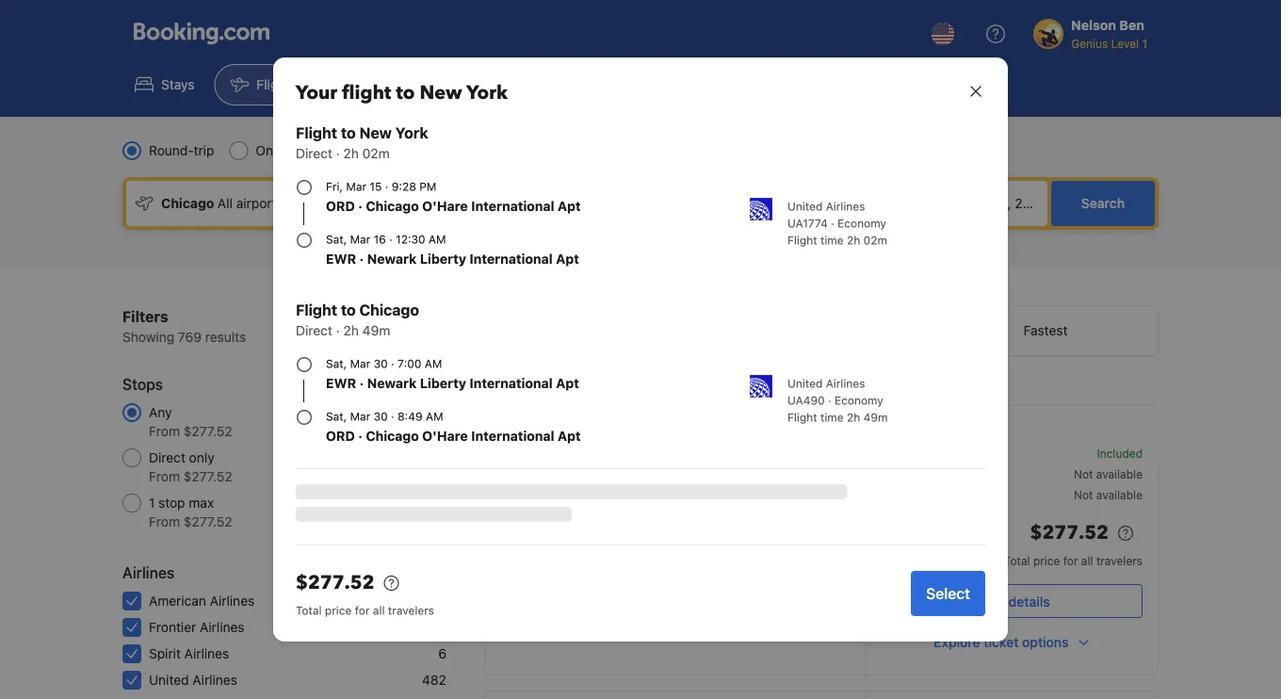 Task type: vqa. For each thing, say whether or not it's contained in the screenshot.
"$73.54" within the THE 1 STOP MAX FROM $73.54
no



Task type: describe. For each thing, give the bounding box(es) containing it.
$277.52 inside 1 stop max from $277.52
[[184, 514, 232, 530]]

2 not from the top
[[1074, 488, 1094, 501]]

options
[[1023, 635, 1069, 650]]

one-
[[256, 143, 287, 158]]

2h inside flight to new york direct · 2h 02m
[[343, 146, 359, 161]]

02m inside flight to new york direct · 2h 02m
[[362, 146, 390, 161]]

flight for new
[[296, 124, 337, 142]]

1 not from the top
[[1074, 467, 1094, 481]]

price for select
[[325, 604, 352, 617]]

united airlines image
[[750, 375, 773, 398]]

frontier airlines
[[149, 620, 245, 635]]

showing
[[123, 329, 174, 345]]

max
[[189, 495, 214, 511]]

chicago inside "flight to chicago direct · 2h 49m"
[[360, 301, 419, 319]]

additional
[[649, 374, 701, 387]]

stays link
[[119, 64, 211, 106]]

trip
[[194, 143, 214, 158]]

multi-city
[[352, 143, 410, 158]]

flight + hotel link
[[317, 64, 457, 106]]

1 not available from the top
[[1074, 467, 1143, 481]]

2h inside "flight to chicago direct · 2h 49m"
[[343, 323, 359, 338]]

o'hare for fri, mar 15 · 9:28 pm ord · chicago o'hare international apt
[[422, 198, 468, 214]]

your
[[296, 80, 338, 106]]

united airlines ua490 · economy flight time 2h 49m
[[788, 377, 888, 424]]

flight to new york direct · 2h 02m
[[296, 124, 429, 161]]

fri,
[[326, 180, 343, 193]]

results
[[205, 329, 246, 345]]

only
[[189, 450, 215, 466]]

flights link
[[214, 64, 313, 106]]

1 vertical spatial 8:49
[[789, 544, 824, 562]]

$277.52 inside your flight to new york dialog
[[296, 570, 375, 596]]

8:49 inside sat, mar 30 · 8:49 am ord · chicago o'hare international apt
[[398, 410, 423, 423]]

may
[[521, 374, 543, 387]]

round-trip
[[149, 143, 214, 158]]

flight inside united airlines ua490 · economy flight time 2h 49m
[[788, 411, 818, 424]]

7:00 inside sat, mar 30 · 7:00 am ewr · newark liberty international apt
[[398, 357, 422, 370]]

769 for any from $277.52
[[423, 405, 447, 420]]

sat, mar 30 · 8:49 am ord · chicago o'hare international apt
[[326, 410, 581, 444]]

travelers for select
[[388, 604, 434, 617]]

search
[[1082, 196, 1125, 211]]

liberty for sat, mar 16 · 12:30 am ewr · newark liberty international apt
[[420, 251, 466, 267]]

flights
[[257, 77, 297, 92]]

direct down 2h 02m
[[686, 483, 718, 497]]

basic economy fare:
[[883, 422, 991, 435]]

482
[[422, 672, 447, 688]]

included
[[1097, 447, 1143, 460]]

airlines up frontier airlines
[[210, 593, 255, 609]]

united inside united airlines ua1774 · economy flight time 2h 02m
[[788, 200, 823, 213]]

city
[[388, 143, 410, 158]]

economy inside united airlines ua490 · economy flight time 2h 49m
[[835, 394, 884, 407]]

prices may change if there are additional baggage fees
[[484, 374, 777, 387]]

2 vertical spatial 02m
[[698, 458, 722, 471]]

american
[[149, 593, 206, 609]]

ewr inside 12:30 am ewr . mar 16
[[781, 481, 806, 494]]

round-
[[149, 143, 194, 158]]

car
[[503, 77, 525, 92]]

economy up fri, mar 15 · 9:28 pm ord · chicago o'hare international apt
[[425, 143, 481, 158]]

basic
[[883, 422, 911, 435]]

2h inside united airlines ua1774 · economy flight time 2h 02m
[[847, 234, 861, 247]]

ewr for sat, mar 16 · 12:30 am ewr · newark liberty international apt
[[326, 251, 356, 267]]

sat, for new
[[326, 233, 347, 246]]

united airlines image
[[750, 198, 773, 221]]

search button
[[1052, 181, 1155, 226]]

stop
[[158, 495, 185, 511]]

explore ticket options button
[[883, 626, 1143, 660]]

sat, mar 30 · 7:00 am ewr · newark liberty international apt
[[326, 357, 579, 391]]

united down spirit
[[149, 672, 189, 688]]

9:28 inside 9:28 pm ord . mar 15
[[553, 458, 588, 476]]

baggage
[[705, 374, 751, 387]]

direct inside flight to new york direct · 2h 02m
[[296, 146, 333, 161]]

30 for newark
[[374, 357, 388, 370]]

$277.52 region for select
[[296, 568, 896, 602]]

12:30 inside 12:30 am ewr . mar 16
[[782, 458, 824, 476]]

8:49 am
[[789, 544, 852, 562]]

liberty for sat, mar 30 · 7:00 am ewr · newark liberty international apt
[[420, 376, 466, 391]]

mar for sat, mar 30 · 8:49 am ord · chicago o'hare international apt
[[350, 410, 371, 423]]

one-way
[[256, 143, 310, 158]]

flight to chicago direct · 2h 49m
[[296, 301, 419, 338]]

769 inside filters showing 769 results
[[178, 329, 202, 345]]

am inside sat, mar 30 · 7:00 am ewr · newark liberty international apt
[[425, 357, 442, 370]]

mar for fri, mar 15 · 9:28 pm ord · chicago o'hare international apt
[[346, 180, 367, 193]]

9:28 inside fri, mar 15 · 9:28 pm ord · chicago o'hare international apt
[[392, 180, 416, 193]]

chicago for fri, mar 15 · 9:28 pm ord · chicago o'hare international apt
[[366, 198, 419, 214]]

flight + hotel
[[359, 77, 441, 92]]

spirit airlines
[[149, 646, 229, 662]]

airlines down american airlines
[[200, 620, 245, 635]]

fees
[[754, 374, 777, 387]]

stops
[[123, 376, 163, 393]]

united airlines ua1774 · economy flight time 2h 02m
[[788, 200, 888, 247]]

1 horizontal spatial 49m
[[699, 544, 723, 557]]

· inside flight to new york direct · 2h 02m
[[336, 146, 340, 161]]

international for sat, mar 30 · 8:49 am ord · chicago o'hare international apt
[[471, 428, 555, 444]]

any
[[149, 405, 172, 420]]

ticket
[[984, 635, 1019, 650]]

apt for sat, mar 30 · 8:49 am ord · chicago o'hare international apt
[[558, 428, 581, 444]]

car rentals link
[[461, 64, 589, 106]]

0 vertical spatial york
[[467, 80, 508, 106]]

new inside flight to new york direct · 2h 02m
[[360, 124, 392, 142]]

direct inside direct only from $277.52
[[149, 450, 186, 466]]

all for view details
[[1082, 554, 1094, 567]]

on
[[940, 467, 953, 481]]

multi-
[[352, 143, 388, 158]]

fare:
[[967, 422, 991, 435]]

from inside any from $277.52
[[149, 424, 180, 439]]

2h 02m
[[682, 458, 722, 471]]

fri, mar 15 · 9:28 pm ord · chicago o'hare international apt
[[326, 180, 581, 214]]

filters
[[123, 308, 168, 326]]

49m inside "flight to chicago direct · 2h 49m"
[[362, 323, 390, 338]]

prices
[[484, 374, 517, 387]]

15 inside fri, mar 15 · 9:28 pm ord · chicago o'hare international apt
[[370, 180, 382, 193]]

· inside "flight to chicago direct · 2h 49m"
[[336, 323, 340, 338]]

explore ticket options
[[934, 635, 1069, 650]]

for for select
[[355, 604, 370, 617]]

1 vertical spatial united airlines
[[149, 672, 237, 688]]

15 inside 9:28 pm ord . mar 15
[[611, 481, 623, 494]]

sat, mar 16 · 12:30 am ewr · newark liberty international apt
[[326, 233, 579, 267]]

mar inside 9:28 pm ord . mar 15
[[587, 481, 608, 494]]

6
[[438, 646, 447, 662]]

flight
[[342, 80, 391, 106]]

ua490
[[788, 394, 825, 407]]

economy left fare:
[[915, 422, 963, 435]]

49m inside united airlines ua490 · economy flight time 2h 49m
[[864, 411, 888, 424]]

select button
[[911, 571, 986, 616]]

267
[[423, 593, 447, 609]]

fastest button
[[934, 306, 1158, 355]]

to for new
[[341, 124, 356, 142]]

for for view details
[[1064, 554, 1079, 567]]

view details button
[[883, 584, 1143, 618]]

02m inside united airlines ua1774 · economy flight time 2h 02m
[[864, 234, 888, 247]]

0 vertical spatial to
[[396, 80, 415, 106]]



Task type: locate. For each thing, give the bounding box(es) containing it.
new
[[420, 80, 462, 106], [360, 124, 392, 142]]

2h inside united airlines ua490 · economy flight time 2h 49m
[[847, 411, 861, 424]]

liberty down fri, mar 15 · 9:28 pm ord · chicago o'hare international apt
[[420, 251, 466, 267]]

new up multi-city
[[360, 124, 392, 142]]

pm inside fri, mar 15 · 9:28 pm ord · chicago o'hare international apt
[[420, 180, 437, 193]]

for left 267
[[355, 604, 370, 617]]

1 vertical spatial 769
[[423, 405, 447, 420]]

0 horizontal spatial 9:28
[[392, 180, 416, 193]]

apt inside sat, mar 30 · 8:49 am ord · chicago o'hare international apt
[[558, 428, 581, 444]]

. up the 8:49 am at bottom
[[809, 477, 812, 490]]

2h
[[343, 146, 359, 161], [847, 234, 861, 247], [343, 323, 359, 338], [847, 411, 861, 424], [682, 458, 695, 471], [682, 544, 696, 557]]

economy right ua1774
[[838, 217, 887, 230]]

sat, inside the sat, mar 16 · 12:30 am ewr · newark liberty international apt
[[326, 233, 347, 246]]

available
[[1097, 467, 1143, 481], [1097, 488, 1143, 501]]

9:28 down cheapest at bottom
[[553, 458, 588, 476]]

.
[[581, 477, 584, 490], [809, 477, 812, 490]]

30 inside sat, mar 30 · 7:00 am ewr · newark liberty international apt
[[374, 357, 388, 370]]

there
[[598, 374, 626, 387]]

chicago inside fri, mar 15 · 9:28 pm ord · chicago o'hare international apt
[[366, 198, 419, 214]]

1 time from the top
[[821, 234, 844, 247]]

0 vertical spatial 12:30
[[396, 233, 426, 246]]

2 sat, from the top
[[326, 357, 347, 370]]

international
[[471, 198, 555, 214], [470, 251, 553, 267], [470, 376, 553, 391], [471, 428, 555, 444]]

economy up basic
[[835, 394, 884, 407]]

international inside sat, mar 30 · 8:49 am ord · chicago o'hare international apt
[[471, 428, 555, 444]]

am inside sat, mar 30 · 8:49 am ord · chicago o'hare international apt
[[426, 410, 443, 423]]

0 vertical spatial total price for all travelers
[[1005, 554, 1143, 567]]

international up best
[[470, 376, 553, 391]]

way
[[287, 143, 310, 158]]

1 vertical spatial 9:28
[[553, 458, 588, 476]]

am inside the sat, mar 16 · 12:30 am ewr · newark liberty international apt
[[429, 233, 446, 246]]

liberty
[[420, 251, 466, 267], [420, 376, 466, 391]]

$277.52 region down 7:00 am
[[296, 568, 896, 602]]

30 down "flight to chicago direct · 2h 49m" at the left
[[374, 357, 388, 370]]

0 horizontal spatial 16
[[374, 233, 386, 246]]

·
[[336, 146, 340, 161], [385, 180, 389, 193], [358, 198, 363, 214], [831, 217, 835, 230], [389, 233, 393, 246], [360, 251, 364, 267], [336, 323, 340, 338], [391, 357, 395, 370], [360, 376, 364, 391], [828, 394, 832, 407], [391, 410, 395, 423], [358, 428, 363, 444]]

am inside 12:30 am ewr . mar 16
[[827, 458, 852, 476]]

sat,
[[326, 233, 347, 246], [326, 357, 347, 370], [326, 410, 347, 423]]

flight inside flight to new york direct · 2h 02m
[[296, 124, 337, 142]]

ewr inside sat, mar 30 · 7:00 am ewr · newark liberty international apt
[[326, 376, 356, 391]]

1 vertical spatial not available
[[1074, 488, 1143, 501]]

ord for fri, mar 15 · 9:28 pm ord · chicago o'hare international apt
[[326, 198, 355, 214]]

769 down sat, mar 30 · 8:49 am ord · chicago o'hare international apt
[[423, 495, 447, 511]]

direct right 'results'
[[296, 323, 333, 338]]

0 horizontal spatial 02m
[[362, 146, 390, 161]]

12:30 down ua490
[[782, 458, 824, 476]]

from down stop
[[149, 514, 180, 530]]

1 horizontal spatial york
[[467, 80, 508, 106]]

american airlines
[[149, 593, 255, 609]]

30 down sat, mar 30 · 7:00 am ewr · newark liberty international apt
[[374, 410, 388, 423]]

international up the sat, mar 16 · 12:30 am ewr · newark liberty international apt
[[471, 198, 555, 214]]

1 vertical spatial o'hare
[[422, 428, 468, 444]]

0 vertical spatial 16
[[374, 233, 386, 246]]

sat, inside sat, mar 30 · 7:00 am ewr · newark liberty international apt
[[326, 357, 347, 370]]

airlines up american
[[123, 564, 175, 582]]

1 stop max from $277.52
[[149, 495, 232, 530]]

mar inside the sat, mar 16 · 12:30 am ewr · newark liberty international apt
[[350, 233, 371, 246]]

$277.52 region for view details
[[883, 518, 1143, 552]]

1 vertical spatial sat,
[[326, 357, 347, 370]]

1 horizontal spatial travelers
[[1097, 554, 1143, 567]]

2 vertical spatial from
[[149, 514, 180, 530]]

am down 9:28 pm ord . mar 15
[[590, 544, 614, 562]]

chicago down the sat, mar 16 · 12:30 am ewr · newark liberty international apt
[[360, 301, 419, 319]]

2 horizontal spatial 02m
[[864, 234, 888, 247]]

newark inside sat, mar 30 · 7:00 am ewr · newark liberty international apt
[[367, 376, 417, 391]]

$277.52 inside direct only from $277.52
[[184, 469, 232, 484]]

airlines up ua1774
[[826, 200, 866, 213]]

price inside your flight to new york dialog
[[325, 604, 352, 617]]

$277.52 region
[[883, 518, 1143, 552], [296, 568, 896, 602]]

16 inside 12:30 am ewr . mar 16
[[839, 481, 852, 494]]

30
[[374, 357, 388, 370], [374, 410, 388, 423]]

0 vertical spatial all
[[1082, 554, 1094, 567]]

sat, for chicago
[[326, 410, 347, 423]]

total price for all travelers for select
[[296, 604, 434, 617]]

newark
[[367, 251, 417, 267], [367, 376, 417, 391]]

1 available from the top
[[1097, 467, 1143, 481]]

mar for sat, mar 30 · 7:00 am ewr · newark liberty international apt
[[350, 357, 371, 370]]

total price for all travelers
[[1005, 554, 1143, 567], [296, 604, 434, 617]]

airlines up 7:00 am
[[539, 512, 578, 525]]

pm inside 9:28 pm ord . mar 15
[[591, 458, 614, 476]]

1 . from the left
[[581, 477, 584, 490]]

8:49
[[398, 410, 423, 423], [789, 544, 824, 562]]

pm down cheapest at bottom
[[591, 458, 614, 476]]

1 vertical spatial 49m
[[864, 411, 888, 424]]

time down ua1774
[[821, 234, 844, 247]]

flight for hotel
[[359, 77, 393, 92]]

apt for fri, mar 15 · 9:28 pm ord · chicago o'hare international apt
[[558, 198, 581, 214]]

flight inside "flight to chicago direct · 2h 49m"
[[296, 301, 337, 319]]

time
[[821, 234, 844, 247], [821, 411, 844, 424]]

2h 49m
[[682, 544, 723, 557]]

49m
[[362, 323, 390, 338], [864, 411, 888, 424], [699, 544, 723, 557]]

o'hare for sat, mar 30 · 8:49 am ord · chicago o'hare international apt
[[422, 428, 468, 444]]

0 vertical spatial 8:49
[[398, 410, 423, 423]]

1 vertical spatial new
[[360, 124, 392, 142]]

fastest
[[1024, 323, 1068, 338]]

all up view details button
[[1082, 554, 1094, 567]]

o'hare up the sat, mar 16 · 12:30 am ewr · newark liberty international apt
[[422, 198, 468, 214]]

filters showing 769 results
[[123, 308, 246, 345]]

1 from from the top
[[149, 424, 180, 439]]

1 horizontal spatial price
[[1034, 554, 1060, 567]]

time inside united airlines ua490 · economy flight time 2h 49m
[[821, 411, 844, 424]]

2 time from the top
[[821, 411, 844, 424]]

30 for chicago
[[374, 410, 388, 423]]

apt for sat, mar 16 · 12:30 am ewr · newark liberty international apt
[[556, 251, 579, 267]]

apt
[[558, 198, 581, 214], [556, 251, 579, 267], [556, 376, 579, 391], [558, 428, 581, 444]]

$277.52 region up view details button
[[883, 518, 1143, 552]]

0 horizontal spatial 7:00
[[398, 357, 422, 370]]

travelers for view details
[[1097, 554, 1143, 567]]

ewr inside the sat, mar 16 · 12:30 am ewr · newark liberty international apt
[[326, 251, 356, 267]]

international for fri, mar 15 · 9:28 pm ord · chicago o'hare international apt
[[471, 198, 555, 214]]

if
[[588, 374, 595, 387]]

airlines down frontier airlines
[[184, 646, 229, 662]]

0 vertical spatial united airlines
[[500, 512, 578, 525]]

0 vertical spatial 49m
[[362, 323, 390, 338]]

1 vertical spatial available
[[1097, 488, 1143, 501]]

united up ua1774
[[788, 200, 823, 213]]

2 from from the top
[[149, 469, 180, 484]]

economy inside united airlines ua1774 · economy flight time 2h 02m
[[838, 217, 887, 230]]

. for 12:30
[[809, 477, 812, 490]]

2 horizontal spatial 49m
[[864, 411, 888, 424]]

0 horizontal spatial 15
[[370, 180, 382, 193]]

. down cheapest at bottom
[[581, 477, 584, 490]]

airlines down spirit airlines
[[193, 672, 237, 688]]

international down prices at the bottom left of the page
[[471, 428, 555, 444]]

mar
[[346, 180, 367, 193], [350, 233, 371, 246], [350, 357, 371, 370], [350, 410, 371, 423], [587, 481, 608, 494], [816, 481, 836, 494]]

12:30 down fri, mar 15 · 9:28 pm ord · chicago o'hare international apt
[[396, 233, 426, 246]]

airlines inside united airlines ua490 · economy flight time 2h 49m
[[826, 377, 866, 390]]

am
[[429, 233, 446, 246], [425, 357, 442, 370], [426, 410, 443, 423], [827, 458, 852, 476], [590, 544, 614, 562], [828, 544, 852, 562]]

ewr up the 8:49 am at bottom
[[781, 481, 806, 494]]

0 horizontal spatial for
[[355, 604, 370, 617]]

additional baggage fees link
[[649, 374, 777, 387]]

international for sat, mar 30 · 7:00 am ewr · newark liberty international apt
[[470, 376, 553, 391]]

rentals
[[528, 77, 573, 92]]

0 horizontal spatial price
[[325, 604, 352, 617]]

2 liberty from the top
[[420, 376, 466, 391]]

for inside your flight to new york dialog
[[355, 604, 370, 617]]

york
[[467, 80, 508, 106], [395, 124, 429, 142]]

0 vertical spatial not available
[[1074, 467, 1143, 481]]

8:49 down 12:30 am ewr . mar 16
[[789, 544, 824, 562]]

total for view details
[[1005, 554, 1031, 567]]

ewr
[[326, 251, 356, 267], [326, 376, 356, 391], [781, 481, 806, 494]]

1 vertical spatial total price for all travelers
[[296, 604, 434, 617]]

2 vertical spatial 49m
[[699, 544, 723, 557]]

2 vertical spatial 769
[[423, 495, 447, 511]]

mar inside 12:30 am ewr . mar 16
[[816, 481, 836, 494]]

0 vertical spatial chicago
[[366, 198, 419, 214]]

direct up fri,
[[296, 146, 333, 161]]

newark inside the sat, mar 16 · 12:30 am ewr · newark liberty international apt
[[367, 251, 417, 267]]

0 vertical spatial liberty
[[420, 251, 466, 267]]

1 vertical spatial total
[[296, 604, 322, 617]]

price
[[1034, 554, 1060, 567], [325, 604, 352, 617]]

1 vertical spatial 02m
[[864, 234, 888, 247]]

chicago for sat, mar 30 · 8:49 am ord · chicago o'hare international apt
[[366, 428, 419, 444]]

9:28 down city
[[392, 180, 416, 193]]

stays
[[161, 77, 195, 92]]

2 30 from the top
[[374, 410, 388, 423]]

liberty up sat, mar 30 · 8:49 am ord · chicago o'hare international apt
[[420, 376, 466, 391]]

direct inside "flight to chicago direct · 2h 49m"
[[296, 323, 333, 338]]

international inside sat, mar 30 · 7:00 am ewr · newark liberty international apt
[[470, 376, 553, 391]]

york up city
[[395, 124, 429, 142]]

are
[[629, 374, 646, 387]]

1 vertical spatial 30
[[374, 410, 388, 423]]

1
[[149, 495, 155, 511]]

1 vertical spatial york
[[395, 124, 429, 142]]

time for flight to new york
[[821, 234, 844, 247]]

· inside united airlines ua490 · economy flight time 2h 49m
[[828, 394, 832, 407]]

from
[[149, 424, 180, 439], [149, 469, 180, 484], [149, 514, 180, 530]]

$277.52 region inside your flight to new york dialog
[[296, 568, 896, 602]]

liberty inside sat, mar 30 · 7:00 am ewr · newark liberty international apt
[[420, 376, 466, 391]]

from inside direct only from $277.52
[[149, 469, 180, 484]]

time down ua490
[[821, 411, 844, 424]]

30 inside sat, mar 30 · 8:49 am ord · chicago o'hare international apt
[[374, 410, 388, 423]]

newark for sat, mar 30 · 7:00 am ewr · newark liberty international apt
[[367, 376, 417, 391]]

0 vertical spatial ewr
[[326, 251, 356, 267]]

mar inside sat, mar 30 · 7:00 am ewr · newark liberty international apt
[[350, 357, 371, 370]]

1 vertical spatial liberty
[[420, 376, 466, 391]]

to inside "flight to chicago direct · 2h 49m"
[[341, 301, 356, 319]]

16 up the 8:49 am at bottom
[[839, 481, 852, 494]]

1 vertical spatial newark
[[367, 376, 417, 391]]

time inside united airlines ua1774 · economy flight time 2h 02m
[[821, 234, 844, 247]]

from inside 1 stop max from $277.52
[[149, 514, 180, 530]]

carry-
[[905, 467, 940, 481]]

1 vertical spatial 15
[[611, 481, 623, 494]]

mar inside sat, mar 30 · 8:49 am ord · chicago o'hare international apt
[[350, 410, 371, 423]]

airlines right "fees" on the bottom right
[[826, 377, 866, 390]]

2 newark from the top
[[367, 376, 417, 391]]

for up view details button
[[1064, 554, 1079, 567]]

7:00 am
[[553, 544, 614, 562]]

from up stop
[[149, 469, 180, 484]]

o'hare
[[422, 198, 468, 214], [422, 428, 468, 444]]

international for sat, mar 16 · 12:30 am ewr · newark liberty international apt
[[470, 251, 553, 267]]

newark for sat, mar 16 · 12:30 am ewr · newark liberty international apt
[[367, 251, 417, 267]]

1 sat, from the top
[[326, 233, 347, 246]]

9:28 pm ord . mar 15
[[553, 458, 623, 494]]

0 vertical spatial o'hare
[[422, 198, 468, 214]]

0 vertical spatial 15
[[370, 180, 382, 193]]

. inside 12:30 am ewr . mar 16
[[809, 477, 812, 490]]

1 30 from the top
[[374, 357, 388, 370]]

carry-on bag
[[905, 467, 976, 481]]

1 horizontal spatial all
[[1082, 554, 1094, 567]]

am down fri, mar 15 · 9:28 pm ord · chicago o'hare international apt
[[429, 233, 446, 246]]

liberty inside the sat, mar 16 · 12:30 am ewr · newark liberty international apt
[[420, 251, 466, 267]]

0 vertical spatial from
[[149, 424, 180, 439]]

0 vertical spatial sat,
[[326, 233, 347, 246]]

direct
[[296, 146, 333, 161], [296, 323, 333, 338], [149, 450, 186, 466], [686, 483, 718, 497]]

2 available from the top
[[1097, 488, 1143, 501]]

direct left only
[[149, 450, 186, 466]]

2 not available from the top
[[1074, 488, 1143, 501]]

details
[[1009, 594, 1051, 609]]

apt inside the sat, mar 16 · 12:30 am ewr · newark liberty international apt
[[556, 251, 579, 267]]

7:00 down "flight to chicago direct · 2h 49m" at the left
[[398, 357, 422, 370]]

$277.52 inside any from $277.52
[[184, 424, 232, 439]]

3 sat, from the top
[[326, 410, 347, 423]]

0 vertical spatial new
[[420, 80, 462, 106]]

car rentals
[[503, 77, 573, 92]]

0 horizontal spatial travelers
[[388, 604, 434, 617]]

2 vertical spatial to
[[341, 301, 356, 319]]

0 horizontal spatial all
[[373, 604, 385, 617]]

your flight to new york
[[296, 80, 508, 106]]

flight inside united airlines ua1774 · economy flight time 2h 02m
[[788, 234, 818, 247]]

1 o'hare from the top
[[422, 198, 468, 214]]

2 vertical spatial sat,
[[326, 410, 347, 423]]

1 horizontal spatial united airlines
[[500, 512, 578, 525]]

united airlines down spirit airlines
[[149, 672, 237, 688]]

769 for 1 stop max from $277.52
[[423, 495, 447, 511]]

1 vertical spatial travelers
[[388, 604, 434, 617]]

0 vertical spatial 7:00
[[398, 357, 422, 370]]

0 vertical spatial travelers
[[1097, 554, 1143, 567]]

total price for all travelers inside your flight to new york dialog
[[296, 604, 434, 617]]

2 vertical spatial chicago
[[366, 428, 419, 444]]

for
[[1064, 554, 1079, 567], [355, 604, 370, 617]]

pm up the sat, mar 16 · 12:30 am ewr · newark liberty international apt
[[420, 180, 437, 193]]

2 . from the left
[[809, 477, 812, 490]]

total inside your flight to new york dialog
[[296, 604, 322, 617]]

ewr up "flight to chicago direct · 2h 49m" at the left
[[326, 251, 356, 267]]

cheapest
[[542, 424, 593, 437]]

ord inside fri, mar 15 · 9:28 pm ord · chicago o'hare international apt
[[326, 198, 355, 214]]

change
[[546, 374, 585, 387]]

1 horizontal spatial 12:30
[[782, 458, 824, 476]]

to inside flight to new york direct · 2h 02m
[[341, 124, 356, 142]]

1 vertical spatial from
[[149, 469, 180, 484]]

0 vertical spatial ord
[[326, 198, 355, 214]]

travelers
[[1097, 554, 1143, 567], [388, 604, 434, 617]]

time for flight to chicago
[[821, 411, 844, 424]]

. inside 9:28 pm ord . mar 15
[[581, 477, 584, 490]]

booking.com logo image
[[134, 22, 270, 45], [134, 22, 270, 45]]

from down any
[[149, 424, 180, 439]]

united up ua490
[[788, 377, 823, 390]]

1 newark from the top
[[367, 251, 417, 267]]

ord
[[326, 198, 355, 214], [326, 428, 355, 444], [553, 481, 577, 494]]

frontier
[[149, 620, 196, 635]]

1 vertical spatial pm
[[591, 458, 614, 476]]

united airlines
[[500, 512, 578, 525], [149, 672, 237, 688]]

1 vertical spatial 16
[[839, 481, 852, 494]]

all for select
[[373, 604, 385, 617]]

price for view details
[[1034, 554, 1060, 567]]

1 vertical spatial ewr
[[326, 376, 356, 391]]

ewr down "flight to chicago direct · 2h 49m" at the left
[[326, 376, 356, 391]]

0 vertical spatial pm
[[420, 180, 437, 193]]

all left 267
[[373, 604, 385, 617]]

02m
[[362, 146, 390, 161], [864, 234, 888, 247], [698, 458, 722, 471]]

o'hare inside sat, mar 30 · 8:49 am ord · chicago o'hare international apt
[[422, 428, 468, 444]]

0 horizontal spatial total
[[296, 604, 322, 617]]

0 vertical spatial available
[[1097, 467, 1143, 481]]

sat, inside sat, mar 30 · 8:49 am ord · chicago o'hare international apt
[[326, 410, 347, 423]]

1 horizontal spatial pm
[[591, 458, 614, 476]]

am down united airlines ua490 · economy flight time 2h 49m
[[827, 458, 852, 476]]

united inside united airlines ua490 · economy flight time 2h 49m
[[788, 377, 823, 390]]

0 horizontal spatial york
[[395, 124, 429, 142]]

total for select
[[296, 604, 322, 617]]

apt inside fri, mar 15 · 9:28 pm ord · chicago o'hare international apt
[[558, 198, 581, 214]]

769 down sat, mar 30 · 7:00 am ewr · newark liberty international apt
[[423, 405, 447, 420]]

chicago
[[366, 198, 419, 214], [360, 301, 419, 319], [366, 428, 419, 444]]

7:00 down 9:28 pm ord . mar 15
[[553, 544, 587, 562]]

1 vertical spatial time
[[821, 411, 844, 424]]

769 left 'results'
[[178, 329, 202, 345]]

1 vertical spatial not
[[1074, 488, 1094, 501]]

2 vertical spatial ewr
[[781, 481, 806, 494]]

not
[[1074, 467, 1094, 481], [1074, 488, 1094, 501]]

0 vertical spatial newark
[[367, 251, 417, 267]]

chicago inside sat, mar 30 · 8:49 am ord · chicago o'hare international apt
[[366, 428, 419, 444]]

all inside your flight to new york dialog
[[373, 604, 385, 617]]

0 horizontal spatial new
[[360, 124, 392, 142]]

ord inside 9:28 pm ord . mar 15
[[553, 481, 577, 494]]

0 horizontal spatial 12:30
[[396, 233, 426, 246]]

mar inside fri, mar 15 · 9:28 pm ord · chicago o'hare international apt
[[346, 180, 367, 193]]

new right +
[[420, 80, 462, 106]]

am down 12:30 am ewr . mar 16
[[828, 544, 852, 562]]

view details
[[975, 594, 1051, 609]]

airlines
[[826, 200, 866, 213], [826, 377, 866, 390], [539, 512, 578, 525], [123, 564, 175, 582], [210, 593, 255, 609], [200, 620, 245, 635], [184, 646, 229, 662], [193, 672, 237, 688]]

travelers inside your flight to new york dialog
[[388, 604, 434, 617]]

1 vertical spatial $277.52 region
[[296, 568, 896, 602]]

0 horizontal spatial 8:49
[[398, 410, 423, 423]]

flight for chicago
[[296, 301, 337, 319]]

spirit
[[149, 646, 181, 662]]

international inside the sat, mar 16 · 12:30 am ewr · newark liberty international apt
[[470, 251, 553, 267]]

0 vertical spatial price
[[1034, 554, 1060, 567]]

united airlines up 7:00 am
[[500, 512, 578, 525]]

3 from from the top
[[149, 514, 180, 530]]

direct only from $277.52
[[149, 450, 232, 484]]

16 inside the sat, mar 16 · 12:30 am ewr · newark liberty international apt
[[374, 233, 386, 246]]

8:49 down sat, mar 30 · 7:00 am ewr · newark liberty international apt
[[398, 410, 423, 423]]

1 horizontal spatial 16
[[839, 481, 852, 494]]

apt inside sat, mar 30 · 7:00 am ewr · newark liberty international apt
[[556, 376, 579, 391]]

am up sat, mar 30 · 8:49 am ord · chicago o'hare international apt
[[425, 357, 442, 370]]

york inside flight to new york direct · 2h 02m
[[395, 124, 429, 142]]

15 down multi-city
[[370, 180, 382, 193]]

newark up "flight to chicago direct · 2h 49m" at the left
[[367, 251, 417, 267]]

1 horizontal spatial 15
[[611, 481, 623, 494]]

ord for sat, mar 30 · 8:49 am ord · chicago o'hare international apt
[[326, 428, 355, 444]]

1 vertical spatial price
[[325, 604, 352, 617]]

12:30 am ewr . mar 16
[[781, 458, 852, 494]]

0 vertical spatial $277.52 region
[[883, 518, 1143, 552]]

0 vertical spatial time
[[821, 234, 844, 247]]

1 horizontal spatial .
[[809, 477, 812, 490]]

. for 9:28
[[581, 477, 584, 490]]

1 horizontal spatial new
[[420, 80, 462, 106]]

chicago down city
[[366, 198, 419, 214]]

airlines inside united airlines ua1774 · economy flight time 2h 02m
[[826, 200, 866, 213]]

total
[[1005, 554, 1031, 567], [296, 604, 322, 617]]

1 vertical spatial 12:30
[[782, 458, 824, 476]]

16 up "flight to chicago direct · 2h 49m" at the left
[[374, 233, 386, 246]]

view
[[975, 594, 1005, 609]]

united down best
[[500, 512, 536, 525]]

to for chicago
[[341, 301, 356, 319]]

bag
[[956, 467, 976, 481]]

chicago down sat, mar 30 · 7:00 am ewr · newark liberty international apt
[[366, 428, 419, 444]]

· inside united airlines ua1774 · economy flight time 2h 02m
[[831, 217, 835, 230]]

total price for all travelers for view details
[[1005, 554, 1143, 567]]

apt for sat, mar 30 · 7:00 am ewr · newark liberty international apt
[[556, 376, 579, 391]]

o'hare down sat, mar 30 · 7:00 am ewr · newark liberty international apt
[[422, 428, 468, 444]]

12:30 inside the sat, mar 16 · 12:30 am ewr · newark liberty international apt
[[396, 233, 426, 246]]

1 vertical spatial to
[[341, 124, 356, 142]]

0 horizontal spatial pm
[[420, 180, 437, 193]]

1 vertical spatial chicago
[[360, 301, 419, 319]]

ua1774
[[788, 217, 828, 230]]

1 horizontal spatial 7:00
[[553, 544, 587, 562]]

1 vertical spatial ord
[[326, 428, 355, 444]]

united
[[788, 200, 823, 213], [788, 377, 823, 390], [500, 512, 536, 525], [149, 672, 189, 688]]

1 vertical spatial all
[[373, 604, 385, 617]]

hotel
[[409, 77, 441, 92]]

1 vertical spatial for
[[355, 604, 370, 617]]

your flight to new york dialog
[[251, 35, 1031, 664]]

york right the hotel
[[467, 80, 508, 106]]

any from $277.52
[[149, 405, 232, 439]]

1 liberty from the top
[[420, 251, 466, 267]]

flight
[[359, 77, 393, 92], [296, 124, 337, 142], [788, 234, 818, 247], [296, 301, 337, 319], [788, 411, 818, 424]]

1 horizontal spatial for
[[1064, 554, 1079, 567]]

international inside fri, mar 15 · 9:28 pm ord · chicago o'hare international apt
[[471, 198, 555, 214]]

15 up 7:00 am
[[611, 481, 623, 494]]

1 horizontal spatial total
[[1005, 554, 1031, 567]]

am down sat, mar 30 · 7:00 am ewr · newark liberty international apt
[[426, 410, 443, 423]]

0 vertical spatial not
[[1074, 467, 1094, 481]]

explore
[[934, 635, 981, 650]]

2 o'hare from the top
[[422, 428, 468, 444]]

+
[[397, 77, 405, 92]]

0 vertical spatial total
[[1005, 554, 1031, 567]]

select
[[927, 585, 971, 603]]

ewr for sat, mar 30 · 7:00 am ewr · newark liberty international apt
[[326, 376, 356, 391]]

o'hare inside fri, mar 15 · 9:28 pm ord · chicago o'hare international apt
[[422, 198, 468, 214]]

best
[[505, 424, 529, 437]]

international down fri, mar 15 · 9:28 pm ord · chicago o'hare international apt
[[470, 251, 553, 267]]

mar for sat, mar 16 · 12:30 am ewr · newark liberty international apt
[[350, 233, 371, 246]]

ord inside sat, mar 30 · 8:49 am ord · chicago o'hare international apt
[[326, 428, 355, 444]]

newark down "flight to chicago direct · 2h 49m" at the left
[[367, 376, 417, 391]]

$277.52
[[184, 424, 232, 439], [184, 469, 232, 484], [184, 514, 232, 530], [1030, 520, 1109, 546], [296, 570, 375, 596]]



